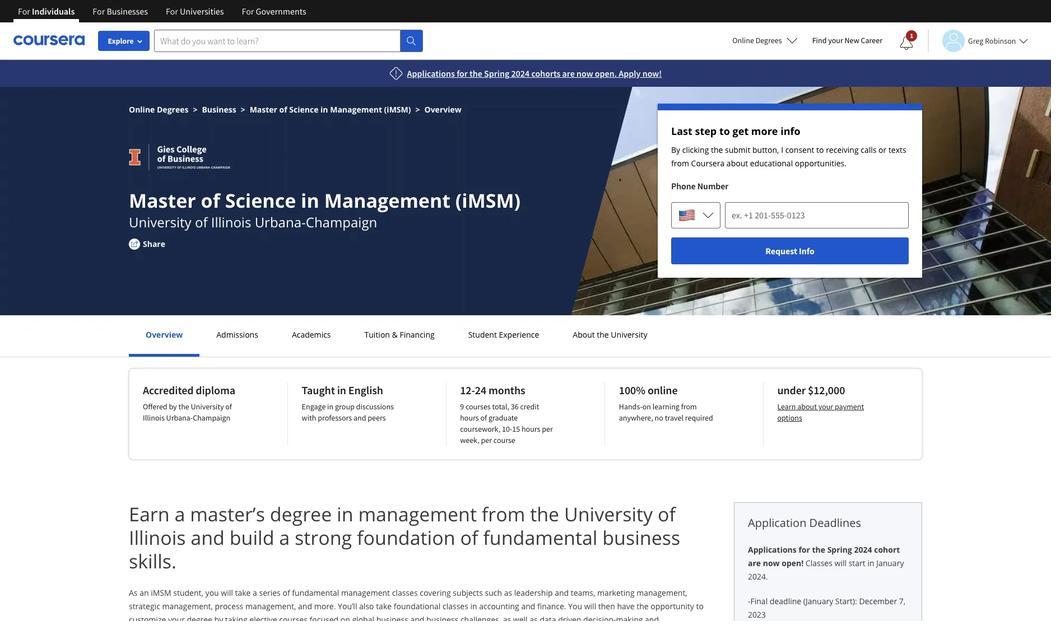 Task type: locate. For each thing, give the bounding box(es) containing it.
by down process
[[214, 615, 223, 622]]

1 vertical spatial your
[[819, 402, 834, 412]]

in inside as an imsm student, you will take a series of fundamental management classes covering subjects such as leadership and teams, marketing management, strategic management, process management, and more. you'll also take foundational classes in accounting and finance. you will then have the opportunity to customize your degree by taking elective courses focused on global business and business challenges, as well as data driven decision-making a
[[471, 601, 477, 612]]

2024 inside applications for the spring 2024 cohort are now open!
[[855, 545, 873, 556]]

your
[[829, 35, 844, 45], [819, 402, 834, 412], [168, 615, 185, 622]]

master right business
[[250, 104, 277, 115]]

by down accredited
[[169, 402, 177, 412]]

for inside applications for the spring 2024 cohort are now open!
[[799, 545, 811, 556]]

0 horizontal spatial fundamental
[[292, 588, 339, 599]]

0 vertical spatial from
[[672, 158, 689, 169]]

management, down series
[[245, 601, 296, 612]]

0 vertical spatial 2024
[[511, 68, 530, 79]]

0 horizontal spatial overview
[[146, 330, 183, 340]]

0 vertical spatial fundamental
[[483, 525, 598, 551]]

and down foundational
[[411, 615, 425, 622]]

your right find
[[829, 35, 844, 45]]

to right opportunity
[[696, 601, 704, 612]]

master of science in management (imsm) link
[[250, 104, 411, 115]]

0 horizontal spatial per
[[481, 436, 492, 446]]

degrees left business
[[157, 104, 189, 115]]

for individuals
[[18, 6, 75, 17]]

1 horizontal spatial a
[[253, 588, 257, 599]]

0 vertical spatial your
[[829, 35, 844, 45]]

1 vertical spatial degree
[[187, 615, 212, 622]]

0 vertical spatial for
[[457, 68, 468, 79]]

the inside "by clicking the submit button, i consent to receiving calls or texts from coursera about educational opportunities."
[[711, 145, 723, 155]]

as left well
[[503, 615, 511, 622]]

3 > from the left
[[416, 104, 420, 115]]

4 for from the left
[[242, 6, 254, 17]]

and left build
[[191, 525, 225, 551]]

0 horizontal spatial a
[[175, 502, 185, 527]]

1 vertical spatial (imsm)
[[456, 188, 521, 214]]

1 vertical spatial applications
[[748, 545, 797, 556]]

1 vertical spatial urbana-
[[166, 413, 193, 423]]

applications for applications for the spring 2024 cohort are now open!
[[748, 545, 797, 556]]

university inside master of science in management (imsm) university of illinois urbana-champaign
[[129, 213, 192, 232]]

learn about your payment options link
[[778, 402, 864, 423]]

0 vertical spatial management
[[330, 104, 382, 115]]

course
[[494, 436, 516, 446]]

elective
[[250, 615, 277, 622]]

0 horizontal spatial (imsm)
[[384, 104, 411, 115]]

1 horizontal spatial (imsm)
[[456, 188, 521, 214]]

master's
[[190, 502, 265, 527]]

0 vertical spatial take
[[235, 588, 251, 599]]

university inside accredited diploma offered by the university of illinois urbana-champaign
[[191, 402, 224, 412]]

0 vertical spatial courses
[[466, 402, 491, 412]]

$12,000
[[808, 383, 846, 397]]

1 vertical spatial by
[[214, 615, 223, 622]]

0 horizontal spatial 2024
[[511, 68, 530, 79]]

1 > from the left
[[193, 104, 198, 115]]

by inside accredited diploma offered by the university of illinois urbana-champaign
[[169, 402, 177, 412]]

fundamental up leadership
[[483, 525, 598, 551]]

will left start
[[835, 558, 847, 569]]

subjects
[[453, 588, 483, 599]]

cohorts
[[532, 68, 561, 79]]

fundamental inside earn a master's degree in management from the university of illinois and build a strong foundation of fundamental business skills.
[[483, 525, 598, 551]]

0 horizontal spatial champaign
[[193, 413, 231, 423]]

professors
[[318, 413, 352, 423]]

0 horizontal spatial degrees
[[157, 104, 189, 115]]

1 for from the left
[[18, 6, 30, 17]]

a right earn
[[175, 502, 185, 527]]

credit
[[520, 402, 540, 412]]

the
[[470, 68, 483, 79], [711, 145, 723, 155], [597, 330, 609, 340], [178, 402, 189, 412], [530, 502, 560, 527], [813, 545, 826, 556], [637, 601, 649, 612]]

0 vertical spatial online
[[733, 35, 754, 45]]

1 horizontal spatial fundamental
[[483, 525, 598, 551]]

champaign inside master of science in management (imsm) university of illinois urbana-champaign
[[306, 213, 377, 232]]

foundational
[[394, 601, 441, 612]]

career
[[861, 35, 883, 45]]

of inside as an imsm student, you will take a series of fundamental management classes covering subjects such as leadership and teams, marketing management, strategic management, process management, and more. you'll also take foundational classes in accounting and finance. you will then have the opportunity to customize your degree by taking elective courses focused on global business and business challenges, as well as data driven decision-making a
[[283, 588, 290, 599]]

to up opportunities.
[[817, 145, 824, 155]]

i
[[782, 145, 784, 155]]

taught
[[302, 383, 335, 397]]

university
[[129, 213, 192, 232], [611, 330, 648, 340], [191, 402, 224, 412], [564, 502, 653, 527]]

about inside under $12,000 learn about your payment options
[[798, 402, 817, 412]]

in inside master of science in management (imsm) university of illinois urbana-champaign
[[301, 188, 319, 214]]

businesses
[[107, 6, 148, 17]]

now inside applications for the spring 2024 cohort are now open!
[[763, 558, 780, 569]]

your down $12,000
[[819, 402, 834, 412]]

degrees
[[756, 35, 782, 45], [157, 104, 189, 115]]

degrees for online degrees > business > master of science in management (imsm) > overview
[[157, 104, 189, 115]]

decision-
[[584, 615, 616, 622]]

applications inside applications for the spring 2024 cohort are now open!
[[748, 545, 797, 556]]

3 for from the left
[[166, 6, 178, 17]]

1 vertical spatial take
[[376, 601, 392, 612]]

about right learn
[[798, 402, 817, 412]]

the inside applications for the spring 2024 cohort are now open!
[[813, 545, 826, 556]]

1 horizontal spatial master
[[250, 104, 277, 115]]

1 horizontal spatial by
[[214, 615, 223, 622]]

0 vertical spatial overview
[[425, 104, 462, 115]]

applications
[[407, 68, 455, 79], [748, 545, 797, 556]]

None search field
[[154, 29, 423, 52]]

will up decision-
[[584, 601, 597, 612]]

for left universities
[[166, 6, 178, 17]]

0 vertical spatial urbana-
[[255, 213, 306, 232]]

Phone Number telephone field
[[725, 202, 909, 229]]

with
[[302, 413, 316, 423]]

student experience
[[468, 330, 539, 340]]

on down the you'll on the left of page
[[341, 615, 350, 622]]

for left businesses
[[93, 6, 105, 17]]

per down coursework,
[[481, 436, 492, 446]]

2 vertical spatial from
[[482, 502, 525, 527]]

0 horizontal spatial master
[[129, 188, 196, 214]]

for left 'individuals'
[[18, 6, 30, 17]]

by inside as an imsm student, you will take a series of fundamental management classes covering subjects such as leadership and teams, marketing management, strategic management, process management, and more. you'll also take foundational classes in accounting and finance. you will then have the opportunity to customize your degree by taking elective courses focused on global business and business challenges, as well as data driven decision-making a
[[214, 615, 223, 622]]

1 horizontal spatial per
[[542, 424, 553, 434]]

calls
[[861, 145, 877, 155]]

1 horizontal spatial on
[[643, 402, 651, 412]]

1 horizontal spatial courses
[[466, 402, 491, 412]]

100% online hands-on learning from anywhere, no travel required
[[619, 383, 713, 423]]

1 vertical spatial master
[[129, 188, 196, 214]]

take
[[235, 588, 251, 599], [376, 601, 392, 612]]

classes down the subjects
[[443, 601, 469, 612]]

your down student, on the left bottom of the page
[[168, 615, 185, 622]]

0 horizontal spatial courses
[[279, 615, 308, 622]]

of inside accredited diploma offered by the university of illinois urbana-champaign
[[225, 402, 232, 412]]

strong
[[295, 525, 352, 551]]

0 vertical spatial to
[[720, 124, 730, 138]]

to inside "by clicking the submit button, i consent to receiving calls or texts from coursera about educational opportunities."
[[817, 145, 824, 155]]

for for applications for the spring 2024 cohort are now open!
[[799, 545, 811, 556]]

spring inside applications for the spring 2024 cohort are now open!
[[828, 545, 853, 556]]

and up well
[[522, 601, 536, 612]]

1 vertical spatial are
[[748, 558, 761, 569]]

1 vertical spatial online
[[129, 104, 155, 115]]

1 horizontal spatial now
[[763, 558, 780, 569]]

a right build
[[279, 525, 290, 551]]

courses right the 9
[[466, 402, 491, 412]]

take up process
[[235, 588, 251, 599]]

hands-
[[619, 402, 643, 412]]

1 vertical spatial degrees
[[157, 104, 189, 115]]

courses right "elective"
[[279, 615, 308, 622]]

on inside 100% online hands-on learning from anywhere, no travel required
[[643, 402, 651, 412]]

teams,
[[571, 588, 596, 599]]

student,
[[173, 588, 203, 599]]

1 vertical spatial 2024
[[855, 545, 873, 556]]

illinois inside master of science in management (imsm) university of illinois urbana-champaign
[[211, 213, 251, 232]]

degree inside as an imsm student, you will take a series of fundamental management classes covering subjects such as leadership and teams, marketing management, strategic management, process management, and more. you'll also take foundational classes in accounting and finance. you will then have the opportunity to customize your degree by taking elective courses focused on global business and business challenges, as well as data driven decision-making a
[[187, 615, 212, 622]]

banner navigation
[[9, 0, 315, 22]]

for for applications for the spring 2024 cohorts are now open. apply now!
[[457, 68, 468, 79]]

overview link
[[142, 330, 186, 340]]

online inside online degrees popup button
[[733, 35, 754, 45]]

12-
[[460, 383, 475, 397]]

cohort
[[875, 545, 901, 556]]

2024 left cohorts
[[511, 68, 530, 79]]

about
[[573, 330, 595, 340]]

overview
[[425, 104, 462, 115], [146, 330, 183, 340]]

spring left cohorts
[[484, 68, 510, 79]]

1 horizontal spatial will
[[584, 601, 597, 612]]

management
[[358, 502, 477, 527], [341, 588, 390, 599]]

will up process
[[221, 588, 233, 599]]

now left open.
[[577, 68, 593, 79]]

business link
[[202, 104, 236, 115]]

business
[[202, 104, 236, 115]]

and left peers
[[354, 413, 366, 423]]

0 vertical spatial degrees
[[756, 35, 782, 45]]

0 vertical spatial champaign
[[306, 213, 377, 232]]

2 vertical spatial illinois
[[129, 525, 186, 551]]

of
[[279, 104, 287, 115], [201, 188, 220, 214], [195, 213, 208, 232], [225, 402, 232, 412], [481, 413, 487, 423], [658, 502, 676, 527], [460, 525, 478, 551], [283, 588, 290, 599]]

classes
[[392, 588, 418, 599], [443, 601, 469, 612]]

1 vertical spatial classes
[[443, 601, 469, 612]]

1 vertical spatial fundamental
[[292, 588, 339, 599]]

a left series
[[253, 588, 257, 599]]

travel
[[665, 413, 684, 423]]

0 horizontal spatial on
[[341, 615, 350, 622]]

9
[[460, 402, 464, 412]]

1 vertical spatial about
[[798, 402, 817, 412]]

fundamental
[[483, 525, 598, 551], [292, 588, 339, 599]]

hours down the 9
[[460, 413, 479, 423]]

2024.
[[748, 572, 768, 582]]

1 horizontal spatial online
[[733, 35, 754, 45]]

2 for from the left
[[93, 6, 105, 17]]

for governments
[[242, 6, 306, 17]]

2 horizontal spatial a
[[279, 525, 290, 551]]

illinois inside earn a master's degree in management from the university of illinois and build a strong foundation of fundamental business skills.
[[129, 525, 186, 551]]

opportunity
[[651, 601, 694, 612]]

master up the share button
[[129, 188, 196, 214]]

find your new career link
[[807, 34, 889, 48]]

1 horizontal spatial champaign
[[306, 213, 377, 232]]

individuals
[[32, 6, 75, 17]]

final
[[751, 596, 768, 607]]

marketing
[[598, 588, 635, 599]]

0 vertical spatial (imsm)
[[384, 104, 411, 115]]

courses
[[466, 402, 491, 412], [279, 615, 308, 622]]

group
[[335, 402, 355, 412]]

1 horizontal spatial urbana-
[[255, 213, 306, 232]]

about down the submit
[[727, 158, 748, 169]]

to left get
[[720, 124, 730, 138]]

0 horizontal spatial hours
[[460, 413, 479, 423]]

1 vertical spatial courses
[[279, 615, 308, 622]]

applications for the spring 2024 cohort are now open!
[[748, 545, 901, 569]]

0 horizontal spatial spring
[[484, 68, 510, 79]]

online
[[733, 35, 754, 45], [129, 104, 155, 115]]

0 vertical spatial on
[[643, 402, 651, 412]]

your inside under $12,000 learn about your payment options
[[819, 402, 834, 412]]

2 horizontal spatial >
[[416, 104, 420, 115]]

0 horizontal spatial classes
[[392, 588, 418, 599]]

1 vertical spatial to
[[817, 145, 824, 155]]

show notifications image
[[900, 36, 914, 50]]

graduate
[[489, 413, 518, 423]]

fundamental inside as an imsm student, you will take a series of fundamental management classes covering subjects such as leadership and teams, marketing management, strategic management, process management, and more. you'll also take foundational classes in accounting and finance. you will then have the opportunity to customize your degree by taking elective courses focused on global business and business challenges, as well as data driven decision-making a
[[292, 588, 339, 599]]

1 horizontal spatial are
[[748, 558, 761, 569]]

by
[[169, 402, 177, 412], [214, 615, 223, 622]]

and up finance.
[[555, 588, 569, 599]]

such
[[485, 588, 502, 599]]

2 horizontal spatial will
[[835, 558, 847, 569]]

options
[[778, 413, 803, 423]]

online for online degrees
[[733, 35, 754, 45]]

fundamental up more.
[[292, 588, 339, 599]]

hours right 15
[[522, 424, 541, 434]]

management inside as an imsm student, you will take a series of fundamental management classes covering subjects such as leadership and teams, marketing management, strategic management, process management, and more. you'll also take foundational classes in accounting and finance. you will then have the opportunity to customize your degree by taking elective courses focused on global business and business challenges, as well as data driven decision-making a
[[341, 588, 390, 599]]

deadlines
[[810, 516, 862, 531]]

>
[[193, 104, 198, 115], [241, 104, 245, 115], [416, 104, 420, 115]]

2 vertical spatial will
[[584, 601, 597, 612]]

0 vertical spatial about
[[727, 158, 748, 169]]

0 vertical spatial by
[[169, 402, 177, 412]]

1 horizontal spatial >
[[241, 104, 245, 115]]

0 vertical spatial management
[[358, 502, 477, 527]]

1 horizontal spatial about
[[798, 402, 817, 412]]

by clicking the submit button, i consent to receiving calls or texts from coursera about educational opportunities.
[[672, 145, 907, 169]]

urbana- inside master of science in management (imsm) university of illinois urbana-champaign
[[255, 213, 306, 232]]

2 horizontal spatial to
[[817, 145, 824, 155]]

1 vertical spatial now
[[763, 558, 780, 569]]

are inside applications for the spring 2024 cohort are now open!
[[748, 558, 761, 569]]

1 vertical spatial management
[[324, 188, 451, 214]]

spring up start
[[828, 545, 853, 556]]

the inside accredited diploma offered by the university of illinois urbana-champaign
[[178, 402, 189, 412]]

hours
[[460, 413, 479, 423], [522, 424, 541, 434]]

degrees inside popup button
[[756, 35, 782, 45]]

per right 15
[[542, 424, 553, 434]]

are up 2024. at the bottom right
[[748, 558, 761, 569]]

2023
[[748, 610, 766, 621]]

management, up opportunity
[[637, 588, 688, 599]]

0 vertical spatial hours
[[460, 413, 479, 423]]

management, down student, on the left bottom of the page
[[162, 601, 213, 612]]

for left governments
[[242, 6, 254, 17]]

new
[[845, 35, 860, 45]]

0 vertical spatial now
[[577, 68, 593, 79]]

1 vertical spatial from
[[681, 402, 697, 412]]

degrees left find
[[756, 35, 782, 45]]

2024 up start
[[855, 545, 873, 556]]

urbana-
[[255, 213, 306, 232], [166, 413, 193, 423]]

for for governments
[[242, 6, 254, 17]]

2 vertical spatial to
[[696, 601, 704, 612]]

open.
[[595, 68, 617, 79]]

are right cohorts
[[563, 68, 575, 79]]

1 vertical spatial illinois
[[143, 413, 165, 423]]

1 horizontal spatial spring
[[828, 545, 853, 556]]

online for online degrees > business > master of science in management (imsm) > overview
[[129, 104, 155, 115]]

2 vertical spatial your
[[168, 615, 185, 622]]

1 vertical spatial for
[[799, 545, 811, 556]]

tuition & financing link
[[361, 330, 438, 340]]

0 horizontal spatial >
[[193, 104, 198, 115]]

now up 2024. at the bottom right
[[763, 558, 780, 569]]

1 vertical spatial science
[[225, 188, 296, 214]]

info
[[781, 124, 801, 138]]

educational
[[751, 158, 793, 169]]

10-
[[502, 424, 513, 434]]

now for open!
[[763, 558, 780, 569]]

take right also on the bottom of the page
[[376, 601, 392, 612]]

to inside as an imsm student, you will take a series of fundamental management classes covering subjects such as leadership and teams, marketing management, strategic management, process management, and more. you'll also take foundational classes in accounting and finance. you will then have the opportunity to customize your degree by taking elective courses focused on global business and business challenges, as well as data driven decision-making a
[[696, 601, 704, 612]]

1 vertical spatial spring
[[828, 545, 853, 556]]

degree
[[270, 502, 332, 527], [187, 615, 212, 622]]

2 horizontal spatial business
[[603, 525, 681, 551]]

2024 for cohorts
[[511, 68, 530, 79]]

1 horizontal spatial 2024
[[855, 545, 873, 556]]

0 vertical spatial per
[[542, 424, 553, 434]]

1 horizontal spatial to
[[720, 124, 730, 138]]

&
[[392, 330, 398, 340]]

What do you want to learn? text field
[[154, 29, 401, 52]]

spring
[[484, 68, 510, 79], [828, 545, 853, 556]]

0 vertical spatial science
[[289, 104, 319, 115]]

classes up foundational
[[392, 588, 418, 599]]

on up the anywhere,
[[643, 402, 651, 412]]

now!
[[643, 68, 662, 79]]

0 horizontal spatial business
[[376, 615, 409, 622]]

science
[[289, 104, 319, 115], [225, 188, 296, 214]]



Task type: vqa. For each thing, say whether or not it's contained in the screenshot.
online
yes



Task type: describe. For each thing, give the bounding box(es) containing it.
earn a master's degree in management from the university of illinois and build a strong foundation of fundamental business skills.
[[129, 502, 681, 575]]

application deadlines
[[748, 516, 862, 531]]

courses inside as an imsm student, you will take a series of fundamental management classes covering subjects such as leadership and teams, marketing management, strategic management, process management, and more. you'll also take foundational classes in accounting and finance. you will then have the opportunity to customize your degree by taking elective courses focused on global business and business challenges, as well as data driven decision-making a
[[279, 615, 308, 622]]

share button
[[129, 238, 182, 250]]

request info
[[766, 246, 815, 257]]

skills.
[[129, 549, 177, 575]]

coursera image
[[13, 32, 85, 49]]

peers
[[368, 413, 386, 423]]

total,
[[492, 402, 510, 412]]

series
[[259, 588, 281, 599]]

under $12,000 learn about your payment options
[[778, 383, 864, 423]]

about inside "by clicking the submit button, i consent to receiving calls or texts from coursera about educational opportunities."
[[727, 158, 748, 169]]

in inside earn a master's degree in management from the university of illinois and build a strong foundation of fundamental business skills.
[[337, 502, 353, 527]]

coursework,
[[460, 424, 501, 434]]

or
[[879, 145, 887, 155]]

0 horizontal spatial take
[[235, 588, 251, 599]]

1 vertical spatial will
[[221, 588, 233, 599]]

making
[[616, 615, 643, 622]]

illinois inside accredited diploma offered by the university of illinois urbana-champaign
[[143, 413, 165, 423]]

for for individuals
[[18, 6, 30, 17]]

1 horizontal spatial management,
[[245, 601, 296, 612]]

science inside master of science in management (imsm) university of illinois urbana-champaign
[[225, 188, 296, 214]]

no
[[655, 413, 664, 423]]

english
[[349, 383, 383, 397]]

management inside earn a master's degree in management from the university of illinois and build a strong foundation of fundamental business skills.
[[358, 502, 477, 527]]

explore button
[[98, 31, 150, 51]]

student experience link
[[465, 330, 543, 340]]

request info button
[[672, 238, 909, 265]]

receiving
[[826, 145, 859, 155]]

taking
[[225, 615, 248, 622]]

management inside master of science in management (imsm) university of illinois urbana-champaign
[[324, 188, 451, 214]]

spring for cohorts
[[484, 68, 510, 79]]

and left more.
[[298, 601, 312, 612]]

as right such
[[504, 588, 512, 599]]

university inside earn a master's degree in management from the university of illinois and build a strong foundation of fundamental business skills.
[[564, 502, 653, 527]]

opportunities.
[[795, 158, 847, 169]]

texts
[[889, 145, 907, 155]]

100%
[[619, 383, 646, 397]]

urbana- inside accredited diploma offered by the university of illinois urbana-champaign
[[166, 413, 193, 423]]

2 > from the left
[[241, 104, 245, 115]]

admissions link
[[213, 330, 262, 340]]

number
[[698, 181, 729, 192]]

greg robinson button
[[928, 29, 1029, 52]]

find
[[813, 35, 827, 45]]

phone
[[672, 181, 696, 192]]

academics
[[292, 330, 331, 340]]

1 vertical spatial hours
[[522, 424, 541, 434]]

in inside classes will start in january 2024.
[[868, 558, 875, 569]]

robinson
[[985, 36, 1017, 46]]

as an imsm student, you will take a series of fundamental management classes covering subjects such as leadership and teams, marketing management, strategic management, process management, and more. you'll also take foundational classes in accounting and finance. you will then have the opportunity to customize your degree by taking elective courses focused on global business and business challenges, as well as data driven decision-making a
[[129, 588, 704, 622]]

and inside taught in english engage in group discussions with professors and peers
[[354, 413, 366, 423]]

anywhere,
[[619, 413, 654, 423]]

classes
[[806, 558, 833, 569]]

your inside as an imsm student, you will take a series of fundamental management classes covering subjects such as leadership and teams, marketing management, strategic management, process management, and more. you'll also take foundational classes in accounting and finance. you will then have the opportunity to customize your degree by taking elective courses focused on global business and business challenges, as well as data driven decision-making a
[[168, 615, 185, 622]]

global
[[352, 615, 374, 622]]

will inside classes will start in january 2024.
[[835, 558, 847, 569]]

about the university link
[[570, 330, 651, 340]]

experience
[[499, 330, 539, 340]]

about the university
[[573, 330, 648, 340]]

1
[[910, 31, 914, 40]]

are for open.
[[563, 68, 575, 79]]

university of illinois urbana-champaign image
[[129, 144, 230, 171]]

the inside earn a master's degree in management from the university of illinois and build a strong foundation of fundamental business skills.
[[530, 502, 560, 527]]

discussions
[[356, 402, 394, 412]]

last
[[672, 124, 693, 138]]

an
[[140, 588, 149, 599]]

7,
[[900, 596, 906, 607]]

earn
[[129, 502, 170, 527]]

business inside earn a master's degree in management from the university of illinois and build a strong foundation of fundamental business skills.
[[603, 525, 681, 551]]

customize
[[129, 615, 166, 622]]

spring for cohort
[[828, 545, 853, 556]]

tuition & financing
[[365, 330, 435, 340]]

governments
[[256, 6, 306, 17]]

classes will start in january 2024.
[[748, 558, 904, 582]]

have
[[617, 601, 635, 612]]

for universities
[[166, 6, 224, 17]]

degrees for online degrees
[[756, 35, 782, 45]]

diploma
[[196, 383, 235, 397]]

apply
[[619, 68, 641, 79]]

for for universities
[[166, 6, 178, 17]]

online degrees link
[[129, 104, 189, 115]]

are for open!
[[748, 558, 761, 569]]

for for businesses
[[93, 6, 105, 17]]

online degrees
[[733, 35, 782, 45]]

2 horizontal spatial management,
[[637, 588, 688, 599]]

champaign inside accredited diploma offered by the university of illinois urbana-champaign
[[193, 413, 231, 423]]

tuition
[[365, 330, 390, 340]]

as right well
[[530, 615, 538, 622]]

from inside earn a master's degree in management from the university of illinois and build a strong foundation of fundamental business skills.
[[482, 502, 525, 527]]

on inside as an imsm student, you will take a series of fundamental management classes covering subjects such as leadership and teams, marketing management, strategic management, process management, and more. you'll also take foundational classes in accounting and finance. you will then have the opportunity to customize your degree by taking elective courses focused on global business and business challenges, as well as data driven decision-making a
[[341, 615, 350, 622]]

applications for applications for the spring 2024 cohorts are now open. apply now!
[[407, 68, 455, 79]]

foundation
[[357, 525, 456, 551]]

academics link
[[289, 330, 334, 340]]

1 horizontal spatial overview
[[425, 104, 462, 115]]

explore
[[108, 36, 134, 46]]

from inside 100% online hands-on learning from anywhere, no travel required
[[681, 402, 697, 412]]

january
[[877, 558, 904, 569]]

payment
[[835, 402, 864, 412]]

accounting
[[479, 601, 520, 612]]

application
[[748, 516, 807, 531]]

also
[[359, 601, 374, 612]]

1 horizontal spatial classes
[[443, 601, 469, 612]]

of inside 12-24 months 9 courses total, 36 credit hours of graduate coursework, 10-15 hours per week, per course
[[481, 413, 487, 423]]

1 horizontal spatial business
[[427, 615, 459, 622]]

by
[[672, 145, 681, 155]]

1 horizontal spatial take
[[376, 601, 392, 612]]

master inside master of science in management (imsm) university of illinois urbana-champaign
[[129, 188, 196, 214]]

required
[[685, 413, 713, 423]]

now for open.
[[577, 68, 593, 79]]

the inside as an imsm student, you will take a series of fundamental management classes covering subjects such as leadership and teams, marketing management, strategic management, process management, and more. you'll also take foundational classes in accounting and finance. you will then have the opportunity to customize your degree by taking elective courses focused on global business and business challenges, as well as data driven decision-making a
[[637, 601, 649, 612]]

courses inside 12-24 months 9 courses total, 36 credit hours of graduate coursework, 10-15 hours per week, per course
[[466, 402, 491, 412]]

and inside earn a master's degree in management from the university of illinois and build a strong foundation of fundamental business skills.
[[191, 525, 225, 551]]

2024 for cohort
[[855, 545, 873, 556]]

(imsm) inside master of science in management (imsm) university of illinois urbana-champaign
[[456, 188, 521, 214]]

for businesses
[[93, 6, 148, 17]]

from inside "by clicking the submit button, i consent to receiving calls or texts from coursera about educational opportunities."
[[672, 158, 689, 169]]

then
[[599, 601, 615, 612]]

0 vertical spatial classes
[[392, 588, 418, 599]]

button,
[[753, 145, 779, 155]]

share
[[143, 239, 165, 249]]

taught in english engage in group discussions with professors and peers
[[302, 383, 394, 423]]

a inside as an imsm student, you will take a series of fundamental management classes covering subjects such as leadership and teams, marketing management, strategic management, process management, and more. you'll also take foundational classes in accounting and finance. you will then have the opportunity to customize your degree by taking elective courses focused on global business and business challenges, as well as data driven decision-making a
[[253, 588, 257, 599]]

degree inside earn a master's degree in management from the university of illinois and build a strong foundation of fundamental business skills.
[[270, 502, 332, 527]]

15
[[513, 424, 520, 434]]

learn
[[778, 402, 796, 412]]

find your new career
[[813, 35, 883, 45]]

0 vertical spatial master
[[250, 104, 277, 115]]

open!
[[782, 558, 804, 569]]

get
[[733, 124, 749, 138]]

0 horizontal spatial management,
[[162, 601, 213, 612]]

1 vertical spatial overview
[[146, 330, 183, 340]]

24
[[475, 383, 487, 397]]

more.
[[314, 601, 336, 612]]



